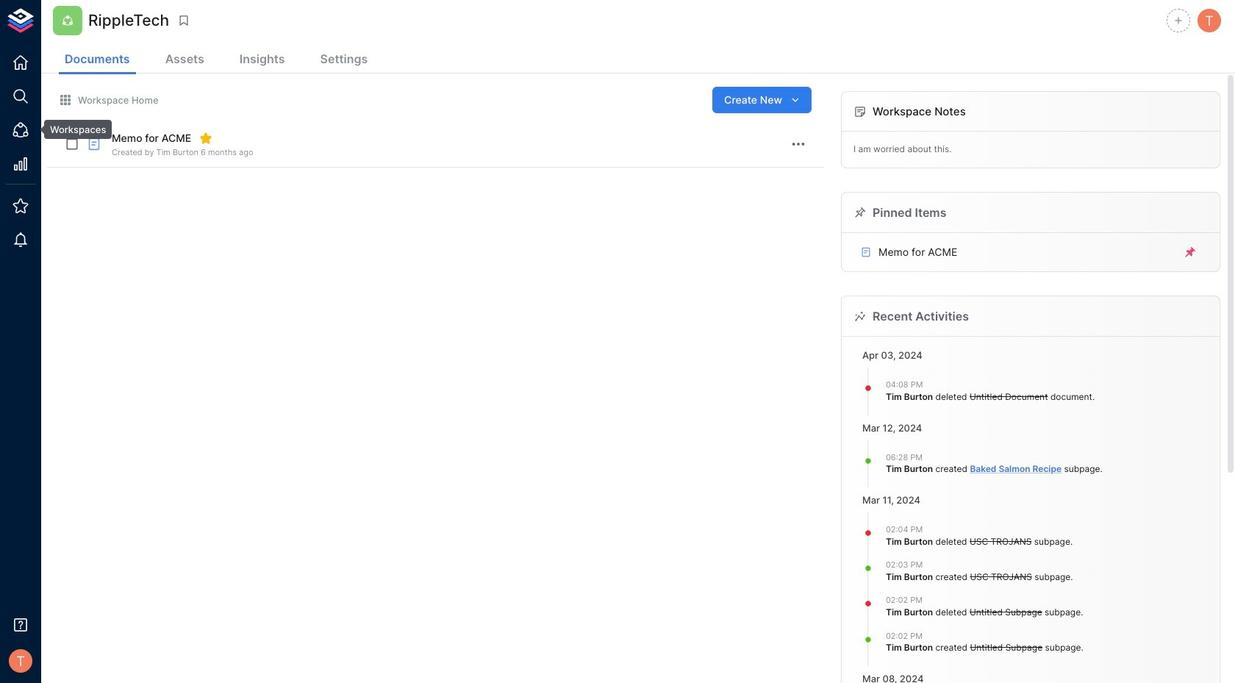 Task type: locate. For each thing, give the bounding box(es) containing it.
tooltip
[[34, 120, 112, 139]]

bookmark image
[[177, 14, 190, 27]]



Task type: describe. For each thing, give the bounding box(es) containing it.
unpin image
[[1184, 246, 1197, 259]]

remove favorite image
[[199, 132, 213, 145]]



Task type: vqa. For each thing, say whether or not it's contained in the screenshot.
BOOKMARKED
no



